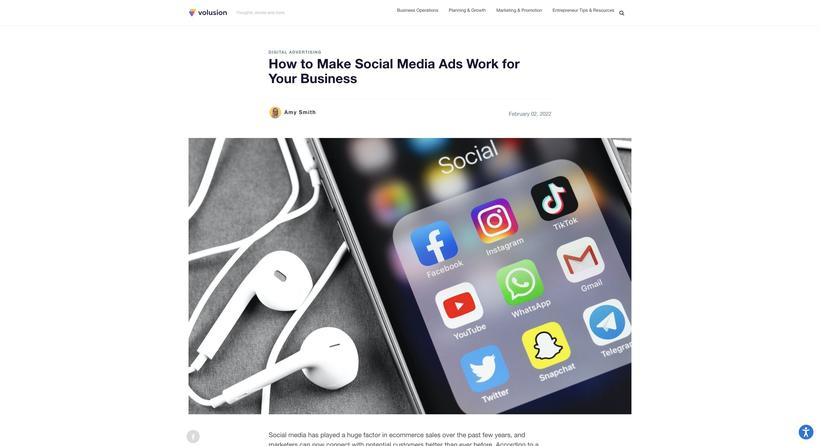 Task type: locate. For each thing, give the bounding box(es) containing it.
0 horizontal spatial to
[[301, 56, 313, 71]]

customers
[[393, 441, 424, 447]]

business inside digital advertising how to make social media ads work for your business
[[300, 70, 357, 86]]

& left growth
[[467, 7, 470, 13]]

how to make social media ads work for your business image
[[189, 138, 632, 415]]

your
[[269, 70, 297, 86]]

open accessibe: accessibility options, statement and help image
[[803, 428, 810, 437]]

stories
[[255, 10, 267, 15]]

1 vertical spatial and
[[514, 432, 525, 439]]

now
[[312, 441, 325, 447]]

1 horizontal spatial and
[[514, 432, 525, 439]]

for
[[502, 56, 520, 71]]

than
[[445, 441, 458, 447]]

1 horizontal spatial to
[[528, 441, 533, 447]]

huge
[[347, 432, 362, 439]]

thoughts, stories and more.
[[236, 10, 286, 15]]

to
[[301, 56, 313, 71], [528, 441, 533, 447]]

1 horizontal spatial business
[[397, 7, 415, 13]]

potential
[[366, 441, 391, 447]]

before.
[[474, 441, 494, 447]]

0 vertical spatial social
[[355, 56, 393, 71]]

entrepreneur tips & resources
[[553, 8, 614, 13]]

0 vertical spatial and
[[268, 10, 274, 15]]

facebook image
[[191, 435, 195, 441]]

planning & growth
[[449, 7, 486, 13]]

few
[[483, 432, 493, 439]]

0 vertical spatial business
[[397, 7, 415, 13]]

growth
[[471, 7, 486, 13]]

amy smith link
[[269, 106, 316, 119]]

& inside planning & growth link
[[467, 7, 470, 13]]

business operations link
[[397, 7, 438, 14]]

ads
[[439, 56, 463, 71]]

better
[[426, 441, 443, 447]]

digital advertising how to make social media ads work for your business
[[269, 50, 520, 86]]

1 vertical spatial to
[[528, 441, 533, 447]]

1 horizontal spatial &
[[518, 7, 520, 13]]

more.
[[275, 10, 286, 15]]

0 vertical spatial to
[[301, 56, 313, 71]]

& inside marketing & promotion link
[[518, 7, 520, 13]]

to inside digital advertising how to make social media ads work for your business
[[301, 56, 313, 71]]

marketing
[[496, 7, 516, 13]]

& right tips
[[589, 8, 592, 13]]

0 horizontal spatial social
[[269, 432, 287, 439]]

search image
[[620, 10, 624, 15]]

0 horizontal spatial and
[[268, 10, 274, 15]]

connect
[[326, 441, 350, 447]]

0 horizontal spatial business
[[300, 70, 357, 86]]

planning
[[449, 7, 466, 13]]

& right marketing
[[518, 7, 520, 13]]

how
[[269, 56, 297, 71]]

ecommerce
[[389, 432, 424, 439]]

can
[[300, 441, 310, 447]]

according
[[496, 441, 526, 447]]

1 vertical spatial social
[[269, 432, 287, 439]]

and left more.
[[268, 10, 274, 15]]

to right the according
[[528, 441, 533, 447]]

with
[[352, 441, 364, 447]]

to down advertising in the left of the page
[[301, 56, 313, 71]]

business
[[397, 7, 415, 13], [300, 70, 357, 86]]

social
[[355, 56, 393, 71], [269, 432, 287, 439]]

and
[[268, 10, 274, 15], [514, 432, 525, 439]]

and up the according
[[514, 432, 525, 439]]

& for planning
[[467, 7, 470, 13]]

1 horizontal spatial social
[[355, 56, 393, 71]]

& for marketing
[[518, 7, 520, 13]]

media
[[288, 432, 306, 439]]

&
[[467, 7, 470, 13], [518, 7, 520, 13], [589, 8, 592, 13]]

2 horizontal spatial &
[[589, 8, 592, 13]]

social inside digital advertising how to make social media ads work for your business
[[355, 56, 393, 71]]

1 vertical spatial business
[[300, 70, 357, 86]]

0 horizontal spatial &
[[467, 7, 470, 13]]



Task type: describe. For each thing, give the bounding box(es) containing it.
played
[[320, 432, 340, 439]]

has
[[308, 432, 319, 439]]

make
[[317, 56, 351, 71]]

amy
[[284, 109, 297, 115]]

business operations
[[397, 7, 438, 13]]

promotion
[[522, 7, 542, 13]]

ever
[[459, 441, 472, 447]]

marketing & promotion
[[496, 7, 542, 13]]

digital
[[269, 50, 288, 55]]

over
[[442, 432, 455, 439]]

to inside social media has played a huge factor in ecommerce sales over the past few years, and marketers can now connect with potential customers better than ever before. according to
[[528, 441, 533, 447]]

and inside social media has played a huge factor in ecommerce sales over the past few years, and marketers can now connect with potential customers better than ever before. according to
[[514, 432, 525, 439]]

entrepreneur
[[553, 8, 578, 13]]

02,
[[531, 111, 538, 117]]

social inside social media has played a huge factor in ecommerce sales over the past few years, and marketers can now connect with potential customers better than ever before. according to
[[269, 432, 287, 439]]

past
[[468, 432, 481, 439]]

work
[[467, 56, 499, 71]]

planning & growth link
[[449, 7, 486, 14]]

thoughts,
[[236, 10, 254, 15]]

tips
[[580, 8, 588, 13]]

a
[[342, 432, 345, 439]]

smith
[[299, 109, 316, 115]]

factor
[[364, 432, 381, 439]]

social media has played a huge factor in ecommerce sales over the past few years, and marketers can now connect with potential customers better than ever before. according to 
[[269, 432, 539, 447]]

media
[[397, 56, 435, 71]]

years,
[[495, 432, 512, 439]]

sales
[[426, 432, 441, 439]]

entrepreneur tips & resources link
[[553, 7, 614, 14]]

& inside entrepreneur tips & resources link
[[589, 8, 592, 13]]

resources
[[593, 8, 614, 13]]

operations
[[416, 7, 438, 13]]

in
[[382, 432, 387, 439]]

the
[[457, 432, 466, 439]]

advertising
[[289, 50, 322, 55]]

marketers
[[269, 441, 298, 447]]

february
[[509, 111, 530, 117]]

february 02, 2022
[[509, 111, 552, 117]]

marketing & promotion link
[[496, 7, 542, 14]]

amy smith
[[284, 109, 316, 115]]

2022
[[540, 111, 552, 117]]



Task type: vqa. For each thing, say whether or not it's contained in the screenshot.
Customers
yes



